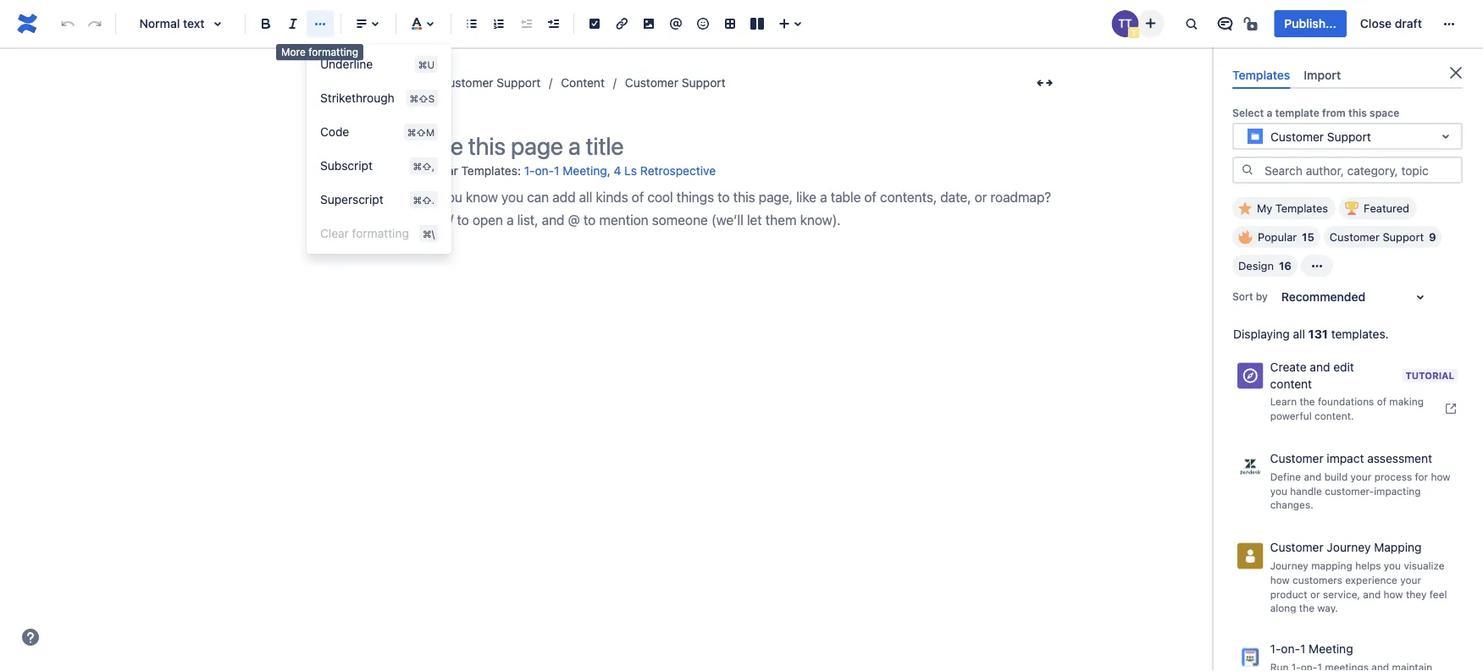 Task type: locate. For each thing, give the bounding box(es) containing it.
clear formatting
[[320, 227, 409, 241]]

service,
[[1323, 589, 1361, 601]]

and left edit
[[1310, 361, 1331, 375]]

content.
[[1315, 410, 1354, 422]]

on- right templates: in the left top of the page
[[535, 164, 554, 178]]

no restrictions image
[[1242, 14, 1263, 34]]

1 horizontal spatial you
[[1384, 561, 1401, 572]]

Main content area, start typing to enter text. text field
[[416, 186, 1060, 232]]

1 vertical spatial the
[[1300, 603, 1315, 615]]

find and replace image
[[1181, 14, 1202, 34]]

1 vertical spatial 1-on-1 meeting button
[[1229, 636, 1467, 672]]

customer support
[[440, 76, 541, 90], [625, 76, 726, 90], [1271, 129, 1372, 143]]

create and edit content
[[1271, 361, 1355, 391]]

more image
[[1440, 14, 1460, 34]]

and inside "create and edit content"
[[1310, 361, 1331, 375]]

0 horizontal spatial on-
[[535, 164, 554, 178]]

meeting down way.
[[1309, 642, 1354, 656]]

helps
[[1356, 561, 1381, 572]]

1- down along
[[1271, 642, 1281, 656]]

0 horizontal spatial you
[[1271, 485, 1288, 497]]

you down define
[[1271, 485, 1288, 497]]

1 vertical spatial templates
[[1276, 202, 1329, 215]]

foundations
[[1318, 396, 1375, 408]]

all
[[1293, 328, 1306, 342]]

add image, video, or file image
[[639, 14, 659, 34]]

journey up mapping
[[1327, 541, 1371, 555]]

draft right empty
[[1416, 46, 1439, 58]]

customers
[[1293, 575, 1343, 587]]

your up the they
[[1401, 575, 1422, 587]]

superscript
[[320, 193, 384, 207]]

popular for popular
[[1258, 231, 1297, 244]]

how inside customer impact assessment define and build your process for how you handle customer-impacting changes.
[[1431, 471, 1451, 483]]

featured
[[1364, 202, 1410, 215]]

support
[[497, 76, 541, 90], [682, 76, 726, 90], [1328, 129, 1372, 143], [1383, 231, 1424, 244]]

how up product
[[1271, 575, 1290, 587]]

more formatting image
[[310, 14, 330, 34]]

2 horizontal spatial how
[[1431, 471, 1451, 483]]

draft up empty
[[1395, 17, 1423, 31]]

sort
[[1233, 291, 1254, 303]]

1 horizontal spatial popular
[[1258, 231, 1297, 244]]

0 vertical spatial on-
[[535, 164, 554, 178]]

strikethrough
[[320, 91, 395, 105]]

product
[[1271, 589, 1308, 601]]

link image
[[612, 14, 632, 34]]

tutorial
[[1406, 370, 1455, 381]]

customer up customers
[[1271, 541, 1324, 555]]

align left image
[[352, 14, 372, 34]]

popular
[[416, 164, 458, 178], [1258, 231, 1297, 244]]

visualize
[[1404, 561, 1445, 572]]

learn
[[1271, 396, 1297, 408]]

layouts image
[[747, 14, 768, 34]]

1 inside popular templates: 1-on-1 meeting , 4 ls retrospective
[[554, 164, 560, 178]]

0 horizontal spatial 1
[[554, 164, 560, 178]]

you down the mapping
[[1384, 561, 1401, 572]]

popular inside popular templates: 1-on-1 meeting , 4 ls retrospective
[[416, 164, 458, 178]]

how left the they
[[1384, 589, 1404, 601]]

None text field
[[1246, 128, 1249, 145]]

0 vertical spatial and
[[1310, 361, 1331, 375]]

tab list containing templates
[[1226, 61, 1470, 89]]

⌘\
[[423, 228, 435, 240]]

customer support down mention image
[[625, 76, 726, 90]]

templates up 15
[[1276, 202, 1329, 215]]

you inside customer impact assessment define and build your process for how you handle customer-impacting changes.
[[1271, 485, 1288, 497]]

1 horizontal spatial 1-
[[1271, 642, 1281, 656]]

0 horizontal spatial 1-on-1 meeting button
[[524, 158, 607, 186]]

for
[[1415, 471, 1429, 483]]

1 horizontal spatial customer support
[[625, 76, 726, 90]]

1 vertical spatial 1
[[1301, 642, 1306, 656]]

2 vertical spatial and
[[1364, 589, 1381, 601]]

1 horizontal spatial 1-on-1 meeting button
[[1229, 636, 1467, 672]]

0 horizontal spatial how
[[1271, 575, 1290, 587]]

0 vertical spatial journey
[[1327, 541, 1371, 555]]

sort by
[[1233, 291, 1268, 303]]

terry turtle image
[[1112, 10, 1139, 37]]

1 horizontal spatial 1
[[1301, 642, 1306, 656]]

empty
[[1383, 46, 1413, 58]]

customer support link down mention image
[[625, 73, 726, 93]]

templates
[[1233, 68, 1291, 82], [1276, 202, 1329, 215]]

action item image
[[585, 14, 605, 34]]

0 horizontal spatial customer support
[[440, 76, 541, 90]]

discard empty draft tooltip
[[1339, 44, 1444, 61]]

meeting inside popular templates: 1-on-1 meeting , 4 ls retrospective
[[563, 164, 607, 178]]

0 vertical spatial draft
[[1395, 17, 1423, 31]]

and
[[1310, 361, 1331, 375], [1304, 471, 1322, 483], [1364, 589, 1381, 601]]

1 vertical spatial and
[[1304, 471, 1322, 483]]

journey
[[1327, 541, 1371, 555], [1271, 561, 1309, 572]]

1 down product
[[1301, 642, 1306, 656]]

popular for popular templates: 1-on-1 meeting , 4 ls retrospective
[[416, 164, 458, 178]]

draft
[[1395, 17, 1423, 31], [1416, 46, 1439, 58]]

0 horizontal spatial customer support link
[[440, 73, 541, 93]]

group containing underline
[[307, 47, 452, 251]]

9
[[1429, 231, 1437, 244]]

indent tab image
[[543, 14, 563, 34]]

meeting left 4
[[563, 164, 607, 178]]

group
[[307, 47, 452, 251]]

0 horizontal spatial 1-
[[524, 164, 535, 178]]

customer support up emoji
[[440, 76, 541, 90]]

confluence image
[[14, 10, 41, 37], [14, 10, 41, 37]]

mapping
[[1312, 561, 1353, 572]]

popular templates: 1-on-1 meeting , 4 ls retrospective
[[416, 164, 716, 178]]

the inside customer journey mapping journey mapping helps you visualize how customers experience your product or service, and how they feel along the way.
[[1300, 603, 1315, 615]]

1 vertical spatial 1-
[[1271, 642, 1281, 656]]

1- right templates: in the left top of the page
[[524, 164, 535, 178]]

customer support down select a template from this space
[[1271, 129, 1372, 143]]

2 horizontal spatial customer support
[[1271, 129, 1372, 143]]

ls
[[625, 164, 637, 178]]

⌘⇧s
[[410, 92, 435, 104]]

0 vertical spatial how
[[1431, 471, 1451, 483]]

0 vertical spatial popular
[[416, 164, 458, 178]]

0 vertical spatial meeting
[[563, 164, 607, 178]]

1 horizontal spatial meeting
[[1309, 642, 1354, 656]]

popular up ⌘⇧. on the top of the page
[[416, 164, 458, 178]]

process
[[1375, 471, 1413, 483]]

1 horizontal spatial your
[[1401, 575, 1422, 587]]

1 left ,
[[554, 164, 560, 178]]

learn the foundations of making powerful content.
[[1271, 396, 1424, 422]]

and up handle at the right bottom of page
[[1304, 471, 1322, 483]]

normal text button
[[123, 5, 238, 42]]

impacting
[[1374, 485, 1421, 497]]

your inside customer journey mapping journey mapping helps you visualize how customers experience your product or service, and how they feel along the way.
[[1401, 575, 1422, 587]]

1-on-1 meeting button down way.
[[1229, 636, 1467, 672]]

design 16
[[1239, 260, 1292, 273]]

feel
[[1430, 589, 1448, 601]]

handle
[[1291, 485, 1323, 497]]

0 vertical spatial 1-on-1 meeting button
[[524, 158, 607, 186]]

0 vertical spatial your
[[1351, 471, 1372, 483]]

1- inside popular templates: 1-on-1 meeting , 4 ls retrospective
[[524, 164, 535, 178]]

1-on-1 meeting button
[[524, 158, 607, 186], [1229, 636, 1467, 672]]

15
[[1302, 231, 1315, 244]]

customer
[[440, 76, 494, 90], [625, 76, 679, 90], [1271, 129, 1324, 143], [1330, 231, 1380, 244], [1271, 452, 1324, 466], [1271, 541, 1324, 555]]

0 horizontal spatial meeting
[[563, 164, 607, 178]]

0 vertical spatial 1
[[554, 164, 560, 178]]

on-
[[535, 164, 554, 178], [1281, 642, 1301, 656]]

1
[[554, 164, 560, 178], [1301, 642, 1306, 656]]

create
[[1271, 361, 1307, 375]]

customer support link up emoji
[[440, 73, 541, 93]]

16
[[1279, 260, 1292, 273]]

your
[[1351, 471, 1372, 483], [1401, 575, 1422, 587]]

⌘u
[[418, 58, 435, 70]]

popular down my templates button
[[1258, 231, 1297, 244]]

draft inside tooltip
[[1416, 46, 1439, 58]]

powerful
[[1271, 410, 1312, 422]]

from
[[1323, 107, 1346, 119]]

move this page image
[[420, 76, 433, 90]]

on- down along
[[1281, 642, 1301, 656]]

open image
[[1436, 126, 1456, 147]]

content link
[[561, 73, 605, 93]]

⌘⇧,
[[413, 160, 435, 172]]

1 vertical spatial draft
[[1416, 46, 1439, 58]]

the down or
[[1300, 603, 1315, 615]]

1 vertical spatial popular
[[1258, 231, 1297, 244]]

1-on-1 meeting
[[1271, 642, 1354, 656]]

1 horizontal spatial how
[[1384, 589, 1404, 601]]

templates up the a
[[1233, 68, 1291, 82]]

1 vertical spatial how
[[1271, 575, 1290, 587]]

customer up define
[[1271, 452, 1324, 466]]

4 ls retrospective button
[[614, 158, 716, 186]]

0 horizontal spatial journey
[[1271, 561, 1309, 572]]

2 vertical spatial how
[[1384, 589, 1404, 601]]

normal text
[[139, 17, 205, 31]]

0 horizontal spatial your
[[1351, 471, 1372, 483]]

0 vertical spatial 1-
[[524, 164, 535, 178]]

featured button
[[1340, 198, 1418, 220]]

1 vertical spatial on-
[[1281, 642, 1301, 656]]

your inside customer impact assessment define and build your process for how you handle customer-impacting changes.
[[1351, 471, 1372, 483]]

the inside learn the foundations of making powerful content.
[[1300, 396, 1316, 408]]

your up the customer- on the bottom right of the page
[[1351, 471, 1372, 483]]

1-on-1 meeting button left 4
[[524, 158, 607, 186]]

and down experience on the bottom of the page
[[1364, 589, 1381, 601]]

search icon image
[[1241, 163, 1255, 177]]

0 horizontal spatial popular
[[416, 164, 458, 178]]

0 vertical spatial you
[[1271, 485, 1288, 497]]

1 horizontal spatial on-
[[1281, 642, 1301, 656]]

the up powerful
[[1300, 396, 1316, 408]]

1 horizontal spatial customer support link
[[625, 73, 726, 93]]

1 vertical spatial journey
[[1271, 561, 1309, 572]]

tab list
[[1226, 61, 1470, 89]]

0 vertical spatial the
[[1300, 396, 1316, 408]]

1 vertical spatial you
[[1384, 561, 1401, 572]]

journey up product
[[1271, 561, 1309, 572]]

how right for
[[1431, 471, 1451, 483]]

1 vertical spatial your
[[1401, 575, 1422, 587]]

import
[[1304, 68, 1341, 82]]

1 vertical spatial meeting
[[1309, 642, 1354, 656]]

meeting inside button
[[1309, 642, 1354, 656]]



Task type: vqa. For each thing, say whether or not it's contained in the screenshot.


Task type: describe. For each thing, give the bounding box(es) containing it.
templates:
[[461, 164, 521, 178]]

a
[[1267, 107, 1273, 119]]

close draft button
[[1350, 10, 1433, 37]]

1 customer support link from the left
[[440, 73, 541, 93]]

customer down add image, video, or file
[[625, 76, 679, 90]]

table image
[[720, 14, 741, 34]]

on- inside button
[[1281, 642, 1301, 656]]

underline
[[320, 57, 373, 71]]

customer-
[[1325, 485, 1374, 497]]

build
[[1325, 471, 1348, 483]]

customer down template
[[1271, 129, 1324, 143]]

close templates and import image
[[1446, 63, 1467, 83]]

support down this
[[1328, 129, 1372, 143]]

discard empty draft
[[1344, 46, 1439, 58]]

publish...
[[1285, 17, 1337, 31]]

close
[[1361, 17, 1392, 31]]

,
[[607, 164, 611, 178]]

support left 9
[[1383, 231, 1424, 244]]

Search author, category, topic field
[[1260, 159, 1462, 182]]

by
[[1256, 291, 1268, 303]]

comment icon image
[[1215, 14, 1236, 34]]

experience
[[1346, 575, 1398, 587]]

bold ⌘b image
[[256, 14, 276, 34]]

and inside customer impact assessment define and build your process for how you handle customer-impacting changes.
[[1304, 471, 1322, 483]]

draft inside button
[[1395, 17, 1423, 31]]

customer up the 'add emoji'
[[440, 76, 494, 90]]

edit
[[1334, 361, 1355, 375]]

⌘⇧m
[[407, 126, 435, 138]]

add emoji
[[444, 106, 499, 120]]

along
[[1271, 603, 1297, 615]]

numbered list ⌘⇧7 image
[[489, 14, 509, 34]]

redo ⌘⇧z image
[[85, 14, 105, 34]]

italic ⌘i image
[[283, 14, 303, 34]]

1 horizontal spatial journey
[[1327, 541, 1371, 555]]

0 vertical spatial templates
[[1233, 68, 1291, 82]]

code
[[320, 125, 349, 139]]

way.
[[1318, 603, 1339, 615]]

invite to edit image
[[1141, 13, 1161, 33]]

define
[[1271, 471, 1302, 483]]

templates inside button
[[1276, 202, 1329, 215]]

impact
[[1327, 452, 1365, 466]]

recommended
[[1282, 290, 1366, 304]]

clear
[[320, 227, 349, 241]]

add emoji button
[[416, 103, 509, 123]]

you inside customer journey mapping journey mapping helps you visualize how customers experience your product or service, and how they feel along the way.
[[1384, 561, 1401, 572]]

my templates
[[1257, 202, 1329, 215]]

mapping
[[1375, 541, 1422, 555]]

Give this page a title text field
[[416, 132, 1060, 160]]

making
[[1390, 396, 1424, 408]]

customer support 9
[[1330, 231, 1437, 244]]

help image
[[20, 628, 41, 648]]

customer journey mapping journey mapping helps you visualize how customers experience your product or service, and how they feel along the way.
[[1271, 541, 1448, 615]]

templates.
[[1332, 328, 1389, 342]]

support down emoji image
[[682, 76, 726, 90]]

assessment
[[1368, 452, 1433, 466]]

publish... button
[[1275, 10, 1347, 37]]

customer inside customer journey mapping journey mapping helps you visualize how customers experience your product or service, and how they feel along the way.
[[1271, 541, 1324, 555]]

text
[[183, 17, 205, 31]]

more categories image
[[1307, 256, 1328, 276]]

bullet list ⌘⇧8 image
[[462, 14, 482, 34]]

content
[[1271, 377, 1313, 391]]

and inside customer journey mapping journey mapping helps you visualize how customers experience your product or service, and how they feel along the way.
[[1364, 589, 1381, 601]]

displaying
[[1234, 328, 1290, 342]]

template
[[1276, 107, 1320, 119]]

outdent ⇧tab image
[[516, 14, 536, 34]]

displaying all 131 templates.
[[1234, 328, 1389, 342]]

normal
[[139, 17, 180, 31]]

they
[[1406, 589, 1427, 601]]

formatting
[[352, 227, 409, 241]]

space
[[1370, 107, 1400, 119]]

select
[[1233, 107, 1264, 119]]

2 customer support link from the left
[[625, 73, 726, 93]]

recommended button
[[1272, 284, 1441, 311]]

make page full-width image
[[1035, 73, 1055, 93]]

undo ⌘z image
[[58, 14, 78, 34]]

customer impact assessment define and build your process for how you handle customer-impacting changes.
[[1271, 452, 1451, 511]]

select a template from this space
[[1233, 107, 1400, 119]]

support up emoji
[[497, 76, 541, 90]]

close draft
[[1361, 17, 1423, 31]]

this
[[1349, 107, 1367, 119]]

retrospective
[[640, 164, 716, 178]]

⌘⇧.
[[413, 194, 435, 206]]

customer inside customer impact assessment define and build your process for how you handle customer-impacting changes.
[[1271, 452, 1324, 466]]

on- inside popular templates: 1-on-1 meeting , 4 ls retrospective
[[535, 164, 554, 178]]

discard
[[1344, 46, 1380, 58]]

of
[[1377, 396, 1387, 408]]

4
[[614, 164, 621, 178]]

mention image
[[666, 14, 686, 34]]

changes.
[[1271, 499, 1314, 511]]

or
[[1311, 589, 1321, 601]]

customer down featured button
[[1330, 231, 1380, 244]]

subscript
[[320, 159, 373, 173]]

add
[[444, 106, 466, 120]]

131
[[1309, 328, 1328, 342]]

emoji
[[469, 106, 499, 120]]

content
[[561, 76, 605, 90]]

my
[[1257, 202, 1273, 215]]

my templates button
[[1233, 198, 1336, 220]]

emoji image
[[693, 14, 713, 34]]

design
[[1239, 260, 1274, 273]]



